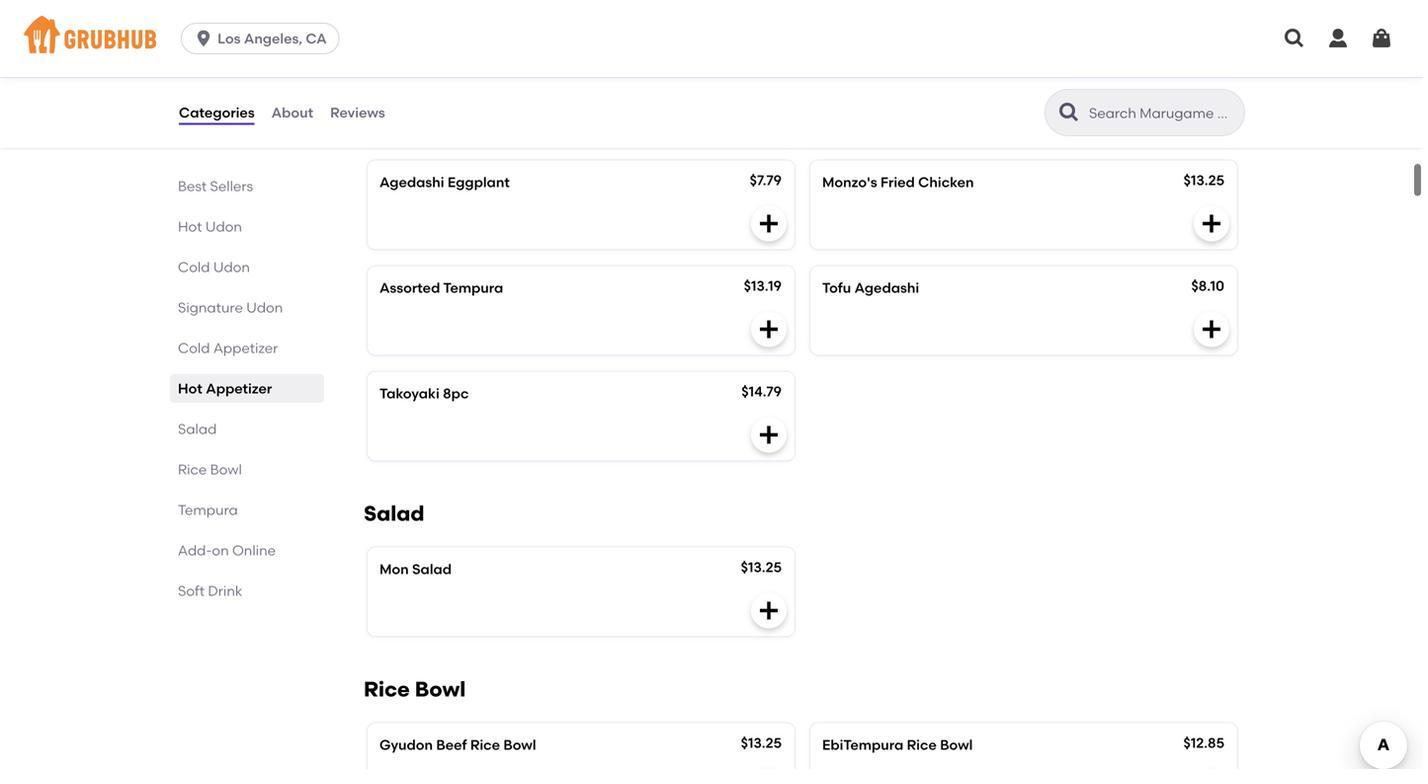 Task type: describe. For each thing, give the bounding box(es) containing it.
gyudon
[[380, 737, 433, 754]]

$6.49
[[746, 66, 782, 83]]

gyudon beef rice bowl
[[380, 737, 536, 754]]

edamame
[[380, 68, 450, 85]]

best
[[178, 178, 207, 195]]

hot udon
[[178, 218, 242, 235]]

reviews
[[330, 104, 385, 121]]

ca
[[306, 30, 327, 47]]

svg image for $7.79
[[757, 212, 781, 236]]

assorted tempura
[[380, 280, 503, 296]]

tofu
[[822, 280, 851, 296]]

best sellers
[[178, 178, 253, 195]]

svg image for $13.25
[[1200, 212, 1224, 236]]

2 vertical spatial salad
[[412, 561, 452, 578]]

rice up gyudon
[[364, 677, 410, 703]]

soft
[[178, 583, 205, 600]]

$13.19
[[744, 278, 782, 294]]

0 vertical spatial salad
[[178, 421, 217, 438]]

hot for hot appetizer
[[178, 381, 202, 397]]

main navigation navigation
[[0, 0, 1423, 77]]

udon for signature udon
[[246, 299, 283, 316]]

reviews button
[[329, 77, 386, 148]]

svg image for $8.10
[[1200, 318, 1224, 341]]

cold appetizer
[[178, 340, 278, 357]]

bowl right "beef"
[[503, 737, 536, 754]]

cold for cold appetizer
[[178, 340, 210, 357]]

los angeles, ca button
[[181, 23, 348, 54]]

1 vertical spatial rice bowl
[[364, 677, 466, 703]]

$7.79
[[750, 172, 782, 189]]

angeles,
[[244, 30, 302, 47]]

mon salad
[[380, 561, 452, 578]]

1 horizontal spatial tempura
[[443, 280, 503, 296]]

hot for hot udon
[[178, 218, 202, 235]]

3pc
[[886, 68, 912, 85]]

appetizer for cold appetizer
[[213, 340, 278, 357]]

svg image inside "los angeles, ca" button
[[194, 29, 214, 48]]

Search Marugame Monzo search field
[[1087, 104, 1238, 123]]

chicken
[[918, 174, 974, 191]]

udon for cold udon
[[213, 259, 250, 276]]

svg image for $13.19
[[757, 318, 781, 341]]

$14.79
[[742, 383, 782, 400]]



Task type: locate. For each thing, give the bounding box(es) containing it.
takoyaki left "3pc"
[[822, 68, 882, 85]]

1 hot from the top
[[178, 218, 202, 235]]

add-on online
[[178, 543, 276, 559]]

rice right "beef"
[[470, 737, 500, 754]]

online
[[232, 543, 276, 559]]

search icon image
[[1058, 101, 1081, 125]]

0 horizontal spatial rice bowl
[[178, 462, 242, 478]]

1 horizontal spatial rice bowl
[[364, 677, 466, 703]]

0 horizontal spatial tempura
[[178, 502, 238, 519]]

cold down signature
[[178, 340, 210, 357]]

svg image
[[1283, 27, 1307, 50], [1326, 27, 1350, 50], [1370, 27, 1394, 50], [1200, 106, 1224, 130], [757, 599, 781, 623]]

$13.25 for chicken
[[1184, 172, 1225, 189]]

0 vertical spatial rice bowl
[[178, 462, 242, 478]]

svg image down $8.10 at right
[[1200, 318, 1224, 341]]

cold udon
[[178, 259, 250, 276]]

1 vertical spatial agedashi
[[855, 280, 919, 296]]

svg image
[[194, 29, 214, 48], [757, 212, 781, 236], [1200, 212, 1224, 236], [757, 318, 781, 341], [1200, 318, 1224, 341], [757, 423, 781, 447]]

udon up signature udon
[[213, 259, 250, 276]]

0 vertical spatial takoyaki
[[822, 68, 882, 85]]

0 horizontal spatial takoyaki
[[380, 385, 440, 402]]

1 vertical spatial hot
[[178, 381, 202, 397]]

0 vertical spatial appetizer
[[213, 340, 278, 357]]

sellers
[[210, 178, 253, 195]]

beef
[[436, 737, 467, 754]]

signature udon
[[178, 299, 283, 316]]

udon right signature
[[246, 299, 283, 316]]

about
[[271, 104, 313, 121]]

hot down best
[[178, 218, 202, 235]]

2 hot from the top
[[178, 381, 202, 397]]

$13.25
[[1184, 172, 1225, 189], [741, 559, 782, 576], [741, 735, 782, 752]]

rice bowl
[[178, 462, 242, 478], [364, 677, 466, 703]]

1 cold from the top
[[178, 259, 210, 276]]

bowl up the "add-on online"
[[210, 462, 242, 478]]

los angeles, ca
[[218, 30, 327, 47]]

ebitempura  rice bowl
[[822, 737, 973, 754]]

salad right mon
[[412, 561, 452, 578]]

svg image down $14.79
[[757, 423, 781, 447]]

$13.25 for rice
[[741, 735, 782, 752]]

tempura right assorted
[[443, 280, 503, 296]]

udon down "sellers" on the left of page
[[205, 218, 242, 235]]

appetizer down cold appetizer
[[206, 381, 272, 397]]

0 vertical spatial agedashi
[[380, 174, 444, 191]]

0 vertical spatial hot
[[178, 218, 202, 235]]

cold
[[178, 259, 210, 276], [178, 340, 210, 357]]

monzo's fried chicken
[[822, 174, 974, 191]]

rice up add-
[[178, 462, 207, 478]]

svg image left los
[[194, 29, 214, 48]]

udon for hot udon
[[205, 218, 242, 235]]

add-
[[178, 543, 212, 559]]

soft drink
[[178, 583, 242, 600]]

rice right ebitempura
[[907, 737, 937, 754]]

0 vertical spatial udon
[[205, 218, 242, 235]]

agedashi eggplant
[[380, 174, 510, 191]]

takoyaki
[[822, 68, 882, 85], [380, 385, 440, 402]]

1 vertical spatial udon
[[213, 259, 250, 276]]

appetizer down signature udon
[[213, 340, 278, 357]]

rice
[[178, 462, 207, 478], [364, 677, 410, 703], [470, 737, 500, 754], [907, 737, 937, 754]]

takoyaki left 8pc
[[380, 385, 440, 402]]

2 vertical spatial $13.25
[[741, 735, 782, 752]]

0 vertical spatial cold
[[178, 259, 210, 276]]

svg image down $7.79
[[757, 212, 781, 236]]

udon
[[205, 218, 242, 235], [213, 259, 250, 276], [246, 299, 283, 316]]

bowl up "beef"
[[415, 677, 466, 703]]

salad down hot appetizer
[[178, 421, 217, 438]]

1 vertical spatial cold
[[178, 340, 210, 357]]

bowl right ebitempura
[[940, 737, 973, 754]]

1 vertical spatial $13.25
[[741, 559, 782, 576]]

salad up mon
[[364, 501, 424, 527]]

$12.85
[[1184, 735, 1225, 752]]

1 horizontal spatial agedashi
[[855, 280, 919, 296]]

2 cold from the top
[[178, 340, 210, 357]]

tempura
[[443, 280, 503, 296], [178, 502, 238, 519]]

mon
[[380, 561, 409, 578]]

monzo's
[[822, 174, 877, 191]]

salad
[[178, 421, 217, 438], [364, 501, 424, 527], [412, 561, 452, 578]]

cold for cold udon
[[178, 259, 210, 276]]

2 vertical spatial udon
[[246, 299, 283, 316]]

0 vertical spatial tempura
[[443, 280, 503, 296]]

on
[[212, 543, 229, 559]]

los
[[218, 30, 241, 47]]

agedashi right tofu
[[855, 280, 919, 296]]

agedashi left eggplant
[[380, 174, 444, 191]]

rice bowl up on
[[178, 462, 242, 478]]

drink
[[208, 583, 242, 600]]

rice bowl up gyudon
[[364, 677, 466, 703]]

hot
[[178, 218, 202, 235], [178, 381, 202, 397]]

fried
[[881, 174, 915, 191]]

agedashi
[[380, 174, 444, 191], [855, 280, 919, 296]]

takoyaki 8pc
[[380, 385, 469, 402]]

svg image for $14.79
[[757, 423, 781, 447]]

1 vertical spatial appetizer
[[206, 381, 272, 397]]

appetizer
[[213, 340, 278, 357], [206, 381, 272, 397]]

eggplant
[[448, 174, 510, 191]]

0 horizontal spatial agedashi
[[380, 174, 444, 191]]

8pc
[[443, 385, 469, 402]]

svg image up $8.10 at right
[[1200, 212, 1224, 236]]

cold down hot udon
[[178, 259, 210, 276]]

bowl
[[210, 462, 242, 478], [415, 677, 466, 703], [503, 737, 536, 754], [940, 737, 973, 754]]

hot appetizer
[[178, 381, 272, 397]]

svg image down $13.19
[[757, 318, 781, 341]]

1 vertical spatial takoyaki
[[380, 385, 440, 402]]

hot down cold appetizer
[[178, 381, 202, 397]]

ebitempura
[[822, 737, 904, 754]]

1 horizontal spatial takoyaki
[[822, 68, 882, 85]]

1 vertical spatial salad
[[364, 501, 424, 527]]

takoyaki for takoyaki 8pc
[[380, 385, 440, 402]]

$8.10
[[1191, 278, 1225, 294]]

takoyaki for takoyaki 3pc
[[822, 68, 882, 85]]

signature
[[178, 299, 243, 316]]

1 vertical spatial tempura
[[178, 502, 238, 519]]

assorted
[[380, 280, 440, 296]]

categories button
[[178, 77, 256, 148]]

takoyaki 3pc
[[822, 68, 912, 85]]

$6.69
[[1189, 66, 1225, 83]]

categories
[[179, 104, 255, 121]]

appetizer for hot appetizer
[[206, 381, 272, 397]]

tempura up on
[[178, 502, 238, 519]]

tofu agedashi
[[822, 280, 919, 296]]

about button
[[270, 77, 314, 148]]

0 vertical spatial $13.25
[[1184, 172, 1225, 189]]



Task type: vqa. For each thing, say whether or not it's contained in the screenshot.
'Search icon'
yes



